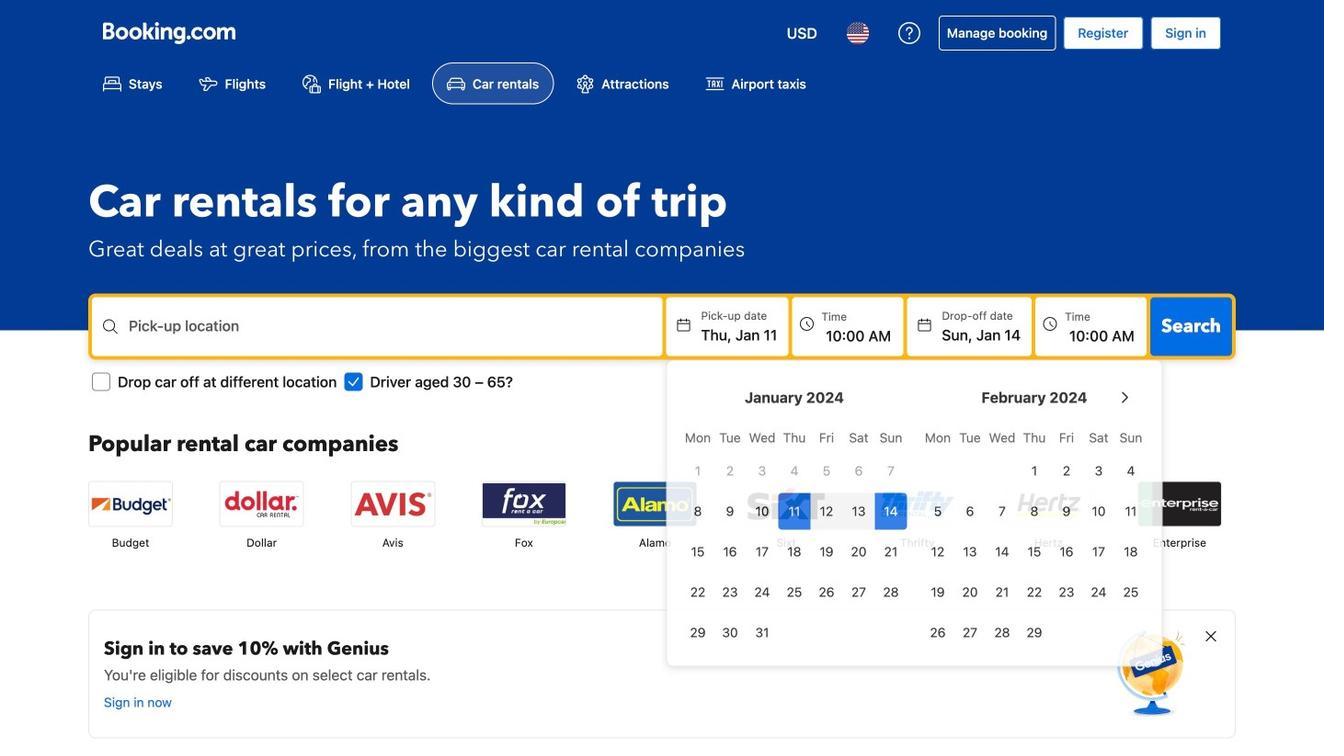 Task type: describe. For each thing, give the bounding box(es) containing it.
26 January 2024 checkbox
[[811, 574, 843, 611]]

5 February 2024 checkbox
[[922, 493, 954, 530]]

15 January 2024 checkbox
[[682, 534, 714, 570]]

budget logo image
[[89, 482, 172, 526]]

7 January 2024 checkbox
[[875, 453, 907, 490]]

16 February 2024 checkbox
[[1051, 534, 1083, 570]]

25 February 2024 checkbox
[[1115, 574, 1147, 611]]

26 February 2024 checkbox
[[922, 615, 954, 651]]

2 February 2024 checkbox
[[1051, 453, 1083, 490]]

23 January 2024 checkbox
[[714, 574, 746, 611]]

booking.com online hotel reservations image
[[103, 22, 235, 44]]

28 January 2024 checkbox
[[875, 574, 907, 611]]

9 February 2024 checkbox
[[1051, 493, 1083, 530]]

13 January 2024 checkbox
[[843, 493, 875, 530]]

2 cell from the left
[[811, 490, 843, 530]]

27 January 2024 checkbox
[[843, 574, 875, 611]]

18 January 2024 checkbox
[[778, 534, 811, 570]]

6 January 2024 checkbox
[[843, 453, 875, 490]]

1 cell from the left
[[778, 490, 811, 530]]

14 January 2024 checkbox
[[875, 493, 907, 530]]

fox logo image
[[483, 482, 565, 526]]

19 January 2024 checkbox
[[811, 534, 843, 570]]

4 cell from the left
[[875, 490, 907, 530]]

23 February 2024 checkbox
[[1051, 574, 1083, 611]]

hertz logo image
[[1007, 482, 1090, 526]]

1 February 2024 checkbox
[[1018, 453, 1051, 490]]

30 January 2024 checkbox
[[714, 615, 746, 651]]

7 February 2024 checkbox
[[986, 493, 1018, 530]]

29 January 2024 checkbox
[[682, 615, 714, 651]]

2 January 2024 checkbox
[[714, 453, 746, 490]]

24 February 2024 checkbox
[[1083, 574, 1115, 611]]

thrifty logo image
[[876, 482, 959, 526]]

24 January 2024 checkbox
[[746, 574, 778, 611]]

avis logo image
[[352, 482, 434, 526]]



Task type: locate. For each thing, give the bounding box(es) containing it.
11 January 2024 checkbox
[[778, 493, 811, 530]]

16 January 2024 checkbox
[[714, 534, 746, 570]]

1 grid from the left
[[682, 420, 907, 651]]

22 January 2024 checkbox
[[682, 574, 714, 611]]

31 January 2024 checkbox
[[746, 615, 778, 651]]

10 January 2024 checkbox
[[746, 493, 778, 530]]

27 February 2024 checkbox
[[954, 615, 986, 651]]

Pick-up location field
[[129, 327, 663, 349]]

22 February 2024 checkbox
[[1018, 574, 1051, 611]]

25 January 2024 checkbox
[[778, 574, 811, 611]]

4 February 2024 checkbox
[[1115, 453, 1147, 490]]

8 February 2024 checkbox
[[1018, 493, 1051, 530]]

12 February 2024 checkbox
[[922, 534, 954, 570]]

grid
[[682, 420, 907, 651], [922, 420, 1147, 651]]

18 February 2024 checkbox
[[1115, 534, 1147, 570]]

29 February 2024 checkbox
[[1018, 615, 1051, 651]]

5 January 2024 checkbox
[[811, 453, 843, 490]]

20 February 2024 checkbox
[[954, 574, 986, 611]]

3 cell from the left
[[843, 490, 875, 530]]

17 February 2024 checkbox
[[1083, 534, 1115, 570]]

alamo logo image
[[614, 482, 697, 526]]

6 February 2024 checkbox
[[954, 493, 986, 530]]

21 February 2024 checkbox
[[986, 574, 1018, 611]]

cell
[[778, 490, 811, 530], [811, 490, 843, 530], [843, 490, 875, 530], [875, 490, 907, 530]]

4 January 2024 checkbox
[[778, 453, 811, 490]]

28 February 2024 checkbox
[[986, 615, 1018, 651]]

8 January 2024 checkbox
[[682, 493, 714, 530]]

2 grid from the left
[[922, 420, 1147, 651]]

3 February 2024 checkbox
[[1083, 453, 1115, 490]]

enterprise logo image
[[1139, 482, 1221, 526]]

10 February 2024 checkbox
[[1083, 493, 1115, 530]]

14 February 2024 checkbox
[[986, 534, 1018, 570]]

sixt logo image
[[745, 482, 828, 526]]

17 January 2024 checkbox
[[746, 534, 778, 570]]

20 January 2024 checkbox
[[843, 534, 875, 570]]

12 January 2024 checkbox
[[811, 493, 843, 530]]

1 horizontal spatial grid
[[922, 420, 1147, 651]]

3 January 2024 checkbox
[[746, 453, 778, 490]]

21 January 2024 checkbox
[[875, 534, 907, 570]]

dollar logo image
[[220, 482, 303, 526]]

15 February 2024 checkbox
[[1018, 534, 1051, 570]]

19 February 2024 checkbox
[[922, 574, 954, 611]]

9 January 2024 checkbox
[[714, 493, 746, 530]]

11 February 2024 checkbox
[[1115, 493, 1147, 530]]

13 February 2024 checkbox
[[954, 534, 986, 570]]

0 horizontal spatial grid
[[682, 420, 907, 651]]

1 January 2024 checkbox
[[682, 453, 714, 490]]



Task type: vqa. For each thing, say whether or not it's contained in the screenshot.
Fox logo
yes



